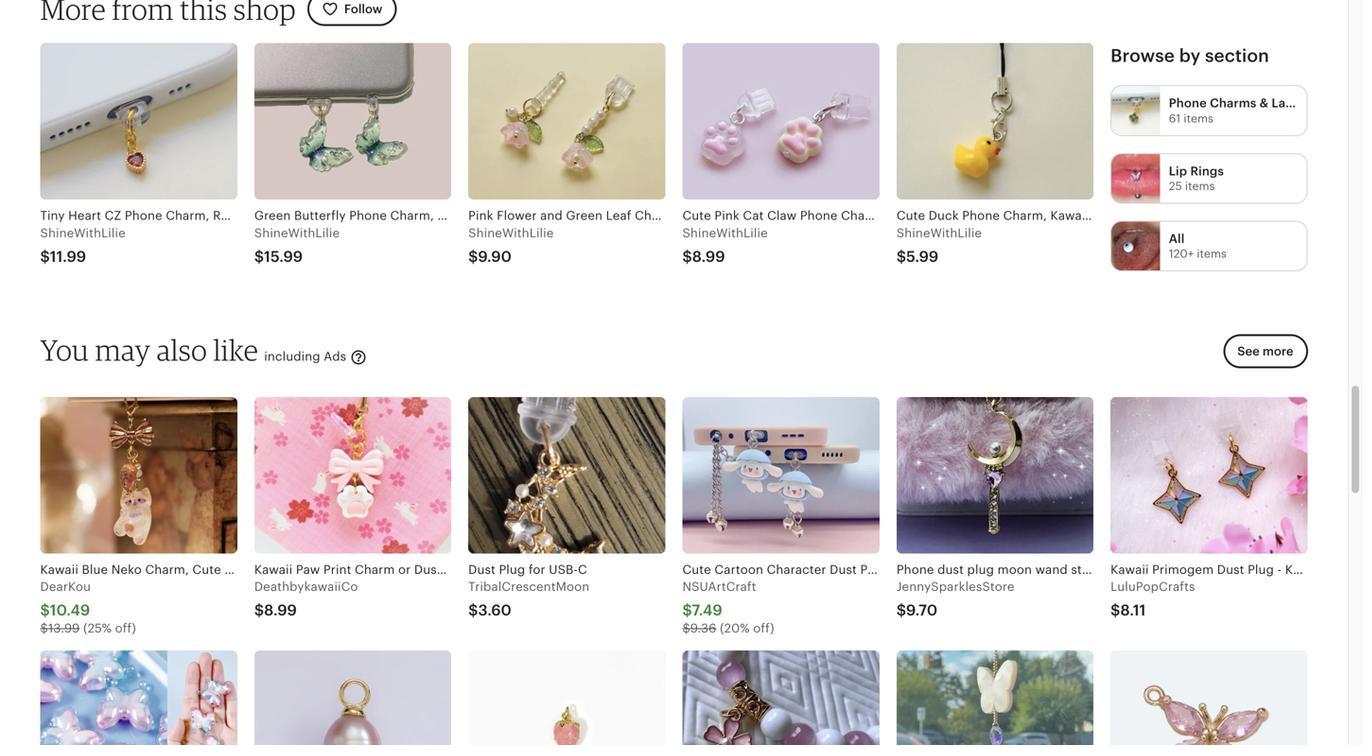 Task type: vqa. For each thing, say whether or not it's contained in the screenshot.
Collar Ring s925 Sterling Silver Dog Person's Sweet image 2 at the left top
no



Task type: describe. For each thing, give the bounding box(es) containing it.
$ for 15.99
[[254, 248, 264, 265]]

8.99 inside shinewithlilie $ 8.99
[[692, 248, 725, 265]]

10.49
[[50, 602, 90, 619]]

cute pink cat claw phone charm, kawaii pink dog claw dust plug, mobile earphone rubber jack dust plug, iphone/android/type c image
[[683, 43, 880, 200]]

shinewithlilie for 11.99
[[40, 226, 126, 240]]

off) for 10.49
[[115, 622, 136, 636]]

9.70
[[906, 602, 938, 619]]

tiny heart cz phone charm, red/pink/white/green/purple cz dust plug, mobile earphone rubber jack dust plug, iphone/android/type c, cute gift image
[[40, 43, 237, 200]]

$ for 10.49
[[40, 602, 50, 619]]

you
[[40, 333, 89, 368]]

15.99
[[264, 248, 303, 265]]

dust plug for usb-c tribalcrescentmoon $ 3.60
[[468, 563, 590, 619]]

by
[[1179, 46, 1201, 66]]

lulupopcrafts
[[1111, 580, 1195, 594]]

(25%
[[83, 622, 112, 636]]

cute cartoon character dust plug, kawaii phone dust plug, cute phone charm, switch charm, iphone pendant charm, best couple gift charms image
[[683, 397, 880, 554]]

shinewithlilie for 8.99
[[683, 226, 768, 240]]

jennysparklesstore $ 9.70
[[897, 580, 1015, 619]]

plug inside kawaii paw print charm or dust plug deathbykawaiico $ 8.99
[[445, 563, 471, 577]]

all 120+ items
[[1169, 232, 1227, 260]]

browse
[[1111, 46, 1175, 66]]

beaded bracelet, stretch bracelet, charm bracelet, glass beads, pearl beads, flower charm, sakura charm, pink, butterfly charm, gift, bday image
[[683, 651, 880, 745]]

120+
[[1169, 247, 1194, 260]]

kawaii primogem dust plug - kawaii game charm - cute phone charm - kawaii phone charm - primogem charm - phone dust plug image
[[1111, 397, 1308, 554]]

9.90
[[478, 248, 512, 265]]

see more
[[1238, 345, 1294, 359]]

plug inside "dust plug for usb-c tribalcrescentmoon $ 3.60"
[[499, 563, 525, 577]]

nsuartcraft
[[683, 580, 756, 594]]

shinewithlilie $ 11.99
[[40, 226, 126, 265]]

3-tiered butterfly prism car charm - custom colours available image
[[897, 651, 1094, 745]]

shinewithlilie $ 15.99
[[254, 226, 340, 265]]

strawberries & cream charm image
[[468, 651, 666, 745]]

see
[[1238, 345, 1260, 359]]

you may also like including ads
[[40, 333, 350, 368]]

off) for 7.49
[[753, 622, 774, 636]]

shinewithlilie for 15.99
[[254, 226, 340, 240]]

shinewithlilie $ 5.99
[[897, 226, 982, 265]]

for
[[529, 563, 546, 577]]

lip
[[1169, 164, 1187, 178]]

(20%
[[720, 622, 750, 636]]

lip rings 25 items
[[1169, 164, 1224, 193]]

may
[[95, 333, 151, 368]]

lulupopcrafts $ 8.11
[[1111, 580, 1195, 619]]

$ for 9.70
[[897, 602, 906, 619]]

dust inside "dust plug for usb-c tribalcrescentmoon $ 3.60"
[[468, 563, 496, 577]]

shinewithlilie $ 8.99
[[683, 226, 768, 265]]

phone
[[1169, 96, 1207, 110]]

section
[[1205, 46, 1269, 66]]

items inside phone charms & lanyards 61 items
[[1184, 112, 1214, 125]]

$ for 8.11
[[1111, 602, 1121, 619]]

shinewithlilie for 5.99
[[897, 226, 982, 240]]

see more button
[[1223, 335, 1308, 369]]



Task type: locate. For each thing, give the bounding box(es) containing it.
tribalcrescentmoon
[[468, 580, 590, 594]]

1 horizontal spatial dust
[[468, 563, 496, 577]]

plug
[[445, 563, 471, 577], [499, 563, 525, 577]]

2 plug from the left
[[499, 563, 525, 577]]

25
[[1169, 180, 1182, 193]]

$ inside "dust plug for usb-c tribalcrescentmoon $ 3.60"
[[468, 602, 478, 619]]

see more listings in the phone charms & lanyards section image
[[1112, 86, 1161, 135]]

paw
[[296, 563, 320, 577]]

1 vertical spatial items
[[1185, 180, 1215, 193]]

8.11
[[1121, 602, 1146, 619]]

phone charms & lanyards 61 items
[[1169, 96, 1326, 125]]

4 shinewithlilie from the left
[[683, 226, 768, 240]]

rings
[[1191, 164, 1224, 178]]

beautiful mauve pink / purple oval pear pearl charm teardrop genuine freshwater mermaid pearls pendant p1661 image
[[254, 651, 451, 745]]

more
[[1263, 345, 1294, 359]]

$ for 9.90
[[468, 248, 478, 265]]

7.49
[[692, 602, 723, 619]]

$ for 11.99
[[40, 248, 50, 265]]

$ for 5.99
[[897, 248, 906, 265]]

items inside the all 120+ items
[[1197, 247, 1227, 260]]

9.36
[[690, 622, 717, 636]]

off) inside the nsuartcraft $ 7.49 $ 9.36 (20% off)
[[753, 622, 774, 636]]

2 vertical spatial items
[[1197, 247, 1227, 260]]

off) inside dearkou $ 10.49 $ 13.99 (25% off)
[[115, 622, 136, 636]]

see more listings in the lip rings section image
[[1112, 154, 1161, 203]]

off) right the (20%
[[753, 622, 774, 636]]

kawaii paw print charm or dust plug image
[[254, 397, 451, 554]]

dearkou $ 10.49 $ 13.99 (25% off)
[[40, 580, 136, 636]]

$ inside shinewithlilie $ 9.90
[[468, 248, 478, 265]]

also
[[157, 333, 207, 368]]

kawaii paw print charm or dust plug deathbykawaiico $ 8.99
[[254, 563, 471, 619]]

shinewithlilie for 9.90
[[468, 226, 554, 240]]

off) right the "(25%"
[[115, 622, 136, 636]]

0 horizontal spatial off)
[[115, 622, 136, 636]]

2 off) from the left
[[753, 622, 774, 636]]

13.99
[[48, 622, 80, 636]]

$ inside kawaii paw print charm or dust plug deathbykawaiico $ 8.99
[[254, 602, 264, 619]]

items down phone
[[1184, 112, 1214, 125]]

0 vertical spatial 8.99
[[692, 248, 725, 265]]

1 shinewithlilie from the left
[[40, 226, 126, 240]]

kawaii
[[254, 563, 293, 577]]

follow
[[344, 2, 383, 16]]

jennysparklesstore
[[897, 580, 1015, 594]]

$ inside jennysparklesstore $ 9.70
[[897, 602, 906, 619]]

all
[[1169, 232, 1185, 246]]

$ for 7.49
[[683, 602, 692, 619]]

8.99 inside kawaii paw print charm or dust plug deathbykawaiico $ 8.99
[[264, 602, 297, 619]]

dust plug for usb-c image
[[468, 397, 666, 554]]

follow button
[[307, 0, 397, 26]]

$ inside shinewithlilie $ 11.99
[[40, 248, 50, 265]]

61
[[1169, 112, 1181, 125]]

dust
[[414, 563, 441, 577], [468, 563, 496, 577]]

8.99
[[692, 248, 725, 265], [264, 602, 297, 619]]

$ for 8.99
[[683, 248, 692, 265]]

off)
[[115, 622, 136, 636], [753, 622, 774, 636]]

dust up 3.60
[[468, 563, 496, 577]]

shinewithlilie
[[40, 226, 126, 240], [254, 226, 340, 240], [468, 226, 554, 240], [683, 226, 768, 240], [897, 226, 982, 240]]

0 vertical spatial items
[[1184, 112, 1214, 125]]

1 dust from the left
[[414, 563, 441, 577]]

cute duck phone charm, kawaii yellow/purple/blue/white/pink duck dust plug, earphone rubber jack dust plug, airpods/kindle/switch charm image
[[897, 43, 1094, 200]]

charms
[[1210, 96, 1257, 110]]

see more link
[[1218, 335, 1308, 380]]

11.99
[[50, 248, 86, 265]]

butterfly beads - 30mm pastel pink and blue gradient ab butterfly iridescent acrylic beads or resin beads - 6 pc set image
[[40, 651, 237, 745]]

$
[[40, 248, 50, 265], [254, 248, 264, 265], [468, 248, 478, 265], [683, 248, 692, 265], [897, 248, 906, 265], [40, 602, 50, 619], [254, 602, 264, 619], [468, 602, 478, 619], [683, 602, 692, 619], [897, 602, 906, 619], [1111, 602, 1121, 619], [40, 622, 48, 636], [683, 622, 690, 636]]

5.99
[[906, 248, 939, 265]]

lanyards
[[1272, 96, 1326, 110]]

plug right or
[[445, 563, 471, 577]]

charm
[[355, 563, 395, 577]]

items inside lip rings 25 items
[[1185, 180, 1215, 193]]

3.60
[[478, 602, 512, 619]]

2pcs 15x11mm wholesale gold plated butterfly charm with pink cubic zirconia, charms for necklace bracelet earring making image
[[1111, 651, 1308, 745]]

0 horizontal spatial plug
[[445, 563, 471, 577]]

$ inside lulupopcrafts $ 8.11
[[1111, 602, 1121, 619]]

0 horizontal spatial dust
[[414, 563, 441, 577]]

items
[[1184, 112, 1214, 125], [1185, 180, 1215, 193], [1197, 247, 1227, 260]]

$ inside shinewithlilie $ 8.99
[[683, 248, 692, 265]]

c
[[578, 563, 587, 577]]

phone dust plug moon wand stick, lightening charm,  magical kawaii crescent,  cell tablet decor, cosmic, winged gem sakura, fantasy cosplay image
[[897, 397, 1094, 554]]

dust inside kawaii paw print charm or dust plug deathbykawaiico $ 8.99
[[414, 563, 441, 577]]

1 horizontal spatial 8.99
[[692, 248, 725, 265]]

dust right or
[[414, 563, 441, 577]]

dearkou
[[40, 580, 91, 594]]

2 shinewithlilie from the left
[[254, 226, 340, 240]]

plug up tribalcrescentmoon
[[499, 563, 525, 577]]

0 horizontal spatial 8.99
[[264, 602, 297, 619]]

deathbykawaiico
[[254, 580, 358, 594]]

&
[[1260, 96, 1269, 110]]

1 plug from the left
[[445, 563, 471, 577]]

1 horizontal spatial off)
[[753, 622, 774, 636]]

print
[[323, 563, 351, 577]]

1 off) from the left
[[115, 622, 136, 636]]

2 dust from the left
[[468, 563, 496, 577]]

3 shinewithlilie from the left
[[468, 226, 554, 240]]

items right 120+
[[1197, 247, 1227, 260]]

green butterfly phone charm, cute butterfly dust plug, mobile earphone rubber jack dust plug, iphone/android/type c image
[[254, 43, 451, 200]]

shinewithlilie $ 9.90
[[468, 226, 554, 265]]

1 horizontal spatial plug
[[499, 563, 525, 577]]

see more listings in the all section image
[[1112, 222, 1161, 271]]

or
[[398, 563, 411, 577]]

items down rings
[[1185, 180, 1215, 193]]

kawaii blue neko charm, cute cat charm, headphone jack dust plug, usb c dust plug, iphone dust plug, cute keychain, cute cellphone charm image
[[40, 397, 237, 554]]

nsuartcraft $ 7.49 $ 9.36 (20% off)
[[683, 580, 774, 636]]

like
[[213, 333, 259, 368]]

usb-
[[549, 563, 578, 577]]

ads
[[324, 350, 346, 364]]

5 shinewithlilie from the left
[[897, 226, 982, 240]]

browse by section
[[1111, 46, 1269, 66]]

pink flower and green leaf charm, lily of the valley phone charm with pearl, flower and green leaf dust plug, earphone rubber jack dust plug image
[[468, 43, 666, 200]]

$ inside shinewithlilie $ 5.99
[[897, 248, 906, 265]]

$ inside the shinewithlilie $ 15.99
[[254, 248, 264, 265]]

including
[[264, 350, 320, 364]]

1 vertical spatial 8.99
[[264, 602, 297, 619]]



